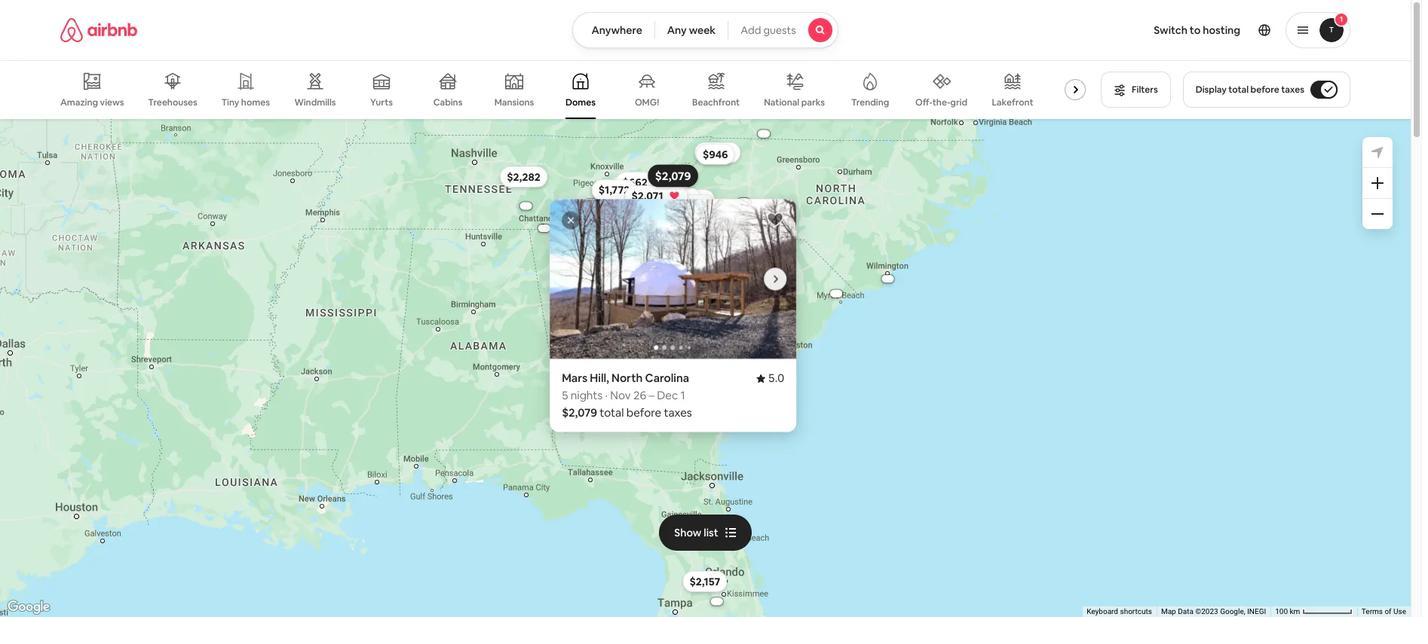 Task type: vqa. For each thing, say whether or not it's contained in the screenshot.
$2,328
yes



Task type: locate. For each thing, give the bounding box(es) containing it.
$668
[[619, 177, 645, 191]]

terms
[[1362, 608, 1383, 616]]

google,
[[1220, 608, 1246, 616]]

0 horizontal spatial taxes
[[664, 406, 692, 420]]

$2,157
[[689, 575, 720, 589]]

$947 button
[[662, 188, 700, 209]]

$946
[[703, 147, 728, 161]]

before inside button
[[1251, 84, 1280, 96]]

1 horizontal spatial taxes
[[1281, 84, 1305, 96]]

–
[[649, 388, 654, 403]]

total down '·'
[[599, 406, 624, 420]]

©2023
[[1196, 608, 1219, 616]]

0 vertical spatial 1
[[1340, 14, 1343, 24]]

inegi
[[1248, 608, 1266, 616]]

$2,079 inside 'mars hill, north carolina 5 nights · nov 26 – dec 1 $2,079 total before taxes'
[[562, 406, 597, 420]]

$2,328
[[573, 223, 607, 237]]

$1,646 button
[[612, 196, 658, 217]]

1 horizontal spatial $2,079
[[655, 168, 691, 183]]

grid
[[951, 96, 968, 108]]

1 horizontal spatial total
[[1229, 84, 1249, 96]]

close image
[[566, 216, 575, 225]]

show list button
[[659, 515, 752, 551]]

national parks
[[764, 96, 825, 108]]

zoom out image
[[1372, 208, 1384, 220]]

amazing views
[[60, 96, 124, 108]]

0 vertical spatial before
[[1251, 84, 1280, 96]]

data
[[1178, 608, 1194, 616]]

0 vertical spatial $2,079
[[655, 168, 691, 183]]

before down the 26
[[626, 406, 661, 420]]

shortcuts
[[1120, 608, 1152, 616]]

None search field
[[573, 12, 838, 48]]

taxes down dec on the bottom left
[[664, 406, 692, 420]]

5.0 out of 5 average rating image
[[756, 371, 784, 385]]

$662
[[622, 175, 647, 189]]

$2,282 button
[[500, 166, 547, 187]]

$1,756
[[598, 183, 630, 197]]

$946 button
[[696, 144, 734, 165]]

$2,079 up $2,140 at the top of the page
[[655, 168, 691, 183]]

keyboard shortcuts button
[[1087, 607, 1152, 618]]

$2,071 button
[[624, 185, 688, 206]]

mars hill, north carolina 5 nights · nov 26 – dec 1 $2,079 total before taxes
[[562, 371, 692, 420]]

taxes down 1 dropdown button
[[1281, 84, 1305, 96]]

0 horizontal spatial $2,079
[[562, 406, 597, 420]]

$2,079 down "nights"
[[562, 406, 597, 420]]

off-
[[916, 96, 933, 108]]

keyboard shortcuts
[[1087, 608, 1152, 616]]

any
[[667, 23, 687, 37]]

add guests button
[[728, 12, 838, 48]]

mars
[[562, 371, 587, 385]]

switch to hosting link
[[1145, 14, 1250, 46]]

$2,157 button
[[683, 571, 727, 592]]

1 vertical spatial before
[[626, 406, 661, 420]]

$1,284
[[661, 216, 694, 230]]

parks
[[802, 96, 825, 108]]

of
[[1385, 608, 1392, 616]]

keyboard
[[1087, 608, 1118, 616]]

$1,409 button
[[651, 194, 715, 215]]

1 vertical spatial $2,079
[[562, 406, 597, 420]]

0 horizontal spatial 1
[[680, 388, 685, 403]]

north
[[611, 371, 642, 385]]

$827
[[658, 174, 683, 188]]

google image
[[4, 598, 54, 618]]

1
[[1340, 14, 1343, 24], [680, 388, 685, 403]]

1 horizontal spatial 1
[[1340, 14, 1343, 24]]

$2,328 button
[[567, 219, 614, 241]]

0 vertical spatial taxes
[[1281, 84, 1305, 96]]

anywhere button
[[573, 12, 655, 48]]

total right 'display'
[[1229, 84, 1249, 96]]

total inside button
[[1229, 84, 1249, 96]]

5.0
[[768, 371, 784, 385]]

before
[[1251, 84, 1280, 96], [626, 406, 661, 420]]

before right 'display'
[[1251, 84, 1280, 96]]

0 vertical spatial total
[[1229, 84, 1249, 96]]

group
[[60, 60, 1100, 119], [550, 199, 796, 359]]

hill,
[[590, 371, 609, 385]]

$2,079
[[655, 168, 691, 183], [562, 406, 597, 420]]

1 vertical spatial group
[[550, 199, 796, 359]]

0 horizontal spatial total
[[599, 406, 624, 420]]

add to wishlist image
[[766, 210, 784, 229]]

1 vertical spatial taxes
[[664, 406, 692, 420]]

display
[[1196, 84, 1227, 96]]

taxes inside 'mars hill, north carolina 5 nights · nov 26 – dec 1 $2,079 total before taxes'
[[664, 406, 692, 420]]

switch to hosting
[[1154, 23, 1241, 37]]

terms of use
[[1362, 608, 1407, 616]]

taxes
[[1281, 84, 1305, 96], [664, 406, 692, 420]]

any week button
[[654, 12, 729, 48]]

total
[[1229, 84, 1249, 96], [599, 406, 624, 420]]

100
[[1275, 608, 1288, 616]]

0 horizontal spatial before
[[626, 406, 661, 420]]

group containing amazing views
[[60, 60, 1100, 119]]

off-the-grid
[[916, 96, 968, 108]]

km
[[1290, 608, 1300, 616]]

$1,756 button
[[591, 179, 636, 200]]

1 vertical spatial 1
[[680, 388, 685, 403]]

tiny homes
[[222, 97, 270, 109]]

$1,643 button
[[633, 185, 679, 206]]

0 vertical spatial group
[[60, 60, 1100, 119]]

national
[[764, 96, 800, 108]]

display total before taxes
[[1196, 84, 1305, 96]]

1 horizontal spatial before
[[1251, 84, 1280, 96]]

hosting
[[1203, 23, 1241, 37]]

1 vertical spatial total
[[599, 406, 624, 420]]

google map
showing 119 stays. including 2 saved stays. region
[[0, 119, 1411, 618]]

anywhere
[[592, 23, 642, 37]]

$2,079 $1,772
[[598, 168, 691, 197]]



Task type: describe. For each thing, give the bounding box(es) containing it.
tiny
[[222, 97, 239, 109]]

total inside 'mars hill, north carolina 5 nights · nov 26 – dec 1 $2,079 total before taxes'
[[599, 406, 624, 420]]

week
[[689, 23, 716, 37]]

map
[[1161, 608, 1176, 616]]

dec
[[657, 388, 678, 403]]

$2,079 inside $2,079 $1,772
[[655, 168, 691, 183]]

1 inside dropdown button
[[1340, 14, 1343, 24]]

nights
[[570, 388, 602, 403]]

homes
[[241, 97, 270, 109]]

$2,079 button
[[648, 164, 698, 187]]

$862
[[629, 177, 654, 190]]

$2,140
[[663, 192, 695, 205]]

terms of use link
[[1362, 608, 1407, 616]]

switch
[[1154, 23, 1188, 37]]

$1,409
[[657, 198, 690, 212]]

add
[[741, 23, 761, 37]]

$1,566 button
[[694, 142, 740, 163]]

nov
[[610, 388, 631, 403]]

$1,643
[[640, 189, 672, 202]]

show list
[[674, 526, 718, 540]]

windmills
[[294, 97, 336, 109]]

show
[[674, 526, 702, 540]]

$1,646
[[619, 200, 651, 213]]

26
[[633, 388, 646, 403]]

list
[[704, 526, 718, 540]]

5
[[562, 388, 568, 403]]

map data ©2023 google, inegi
[[1161, 608, 1266, 616]]

cabins
[[433, 97, 463, 109]]

$862 button
[[622, 173, 661, 194]]

$668 button
[[612, 174, 651, 195]]

yurts
[[370, 97, 393, 109]]

mansions
[[495, 97, 534, 109]]

1 inside 'mars hill, north carolina 5 nights · nov 26 – dec 1 $2,079 total before taxes'
[[680, 388, 685, 403]]

before inside 'mars hill, north carolina 5 nights · nov 26 – dec 1 $2,079 total before taxes'
[[626, 406, 661, 420]]

guests
[[764, 23, 796, 37]]

beachfront
[[692, 97, 740, 109]]

1 button
[[1286, 12, 1351, 48]]

group inside google map
showing 119 stays. including 2 saved stays. region
[[550, 199, 796, 359]]

$2,140 button
[[656, 188, 702, 209]]

$1,756 $947 $1,566
[[598, 146, 734, 205]]

100 km
[[1275, 608, 1302, 616]]

$1,284 button
[[655, 212, 701, 233]]

to
[[1190, 23, 1201, 37]]

$1,772
[[598, 183, 630, 197]]

profile element
[[856, 0, 1351, 60]]

add guests
[[741, 23, 796, 37]]

$1,121
[[679, 193, 708, 207]]

carolina
[[645, 371, 689, 385]]

$1,566
[[701, 146, 734, 159]]

filters button
[[1101, 72, 1171, 108]]

none search field containing anywhere
[[573, 12, 838, 48]]

omg!
[[635, 97, 659, 109]]

treehouses
[[148, 97, 197, 109]]

lakefront
[[992, 97, 1034, 109]]

the-
[[933, 96, 951, 108]]

$1,121 button
[[673, 189, 714, 210]]

$2,282
[[507, 170, 540, 183]]

zoom in image
[[1372, 177, 1384, 189]]

$1,772 button
[[591, 179, 636, 200]]

100 km button
[[1271, 607, 1357, 618]]

any week
[[667, 23, 716, 37]]

$1,284 $2,328
[[573, 216, 694, 237]]

taxes inside button
[[1281, 84, 1305, 96]]

$2,071
[[631, 189, 663, 202]]

display total before taxes button
[[1183, 72, 1351, 108]]

use
[[1394, 608, 1407, 616]]

domes
[[566, 97, 596, 109]]

·
[[605, 388, 608, 403]]

views
[[100, 96, 124, 108]]



